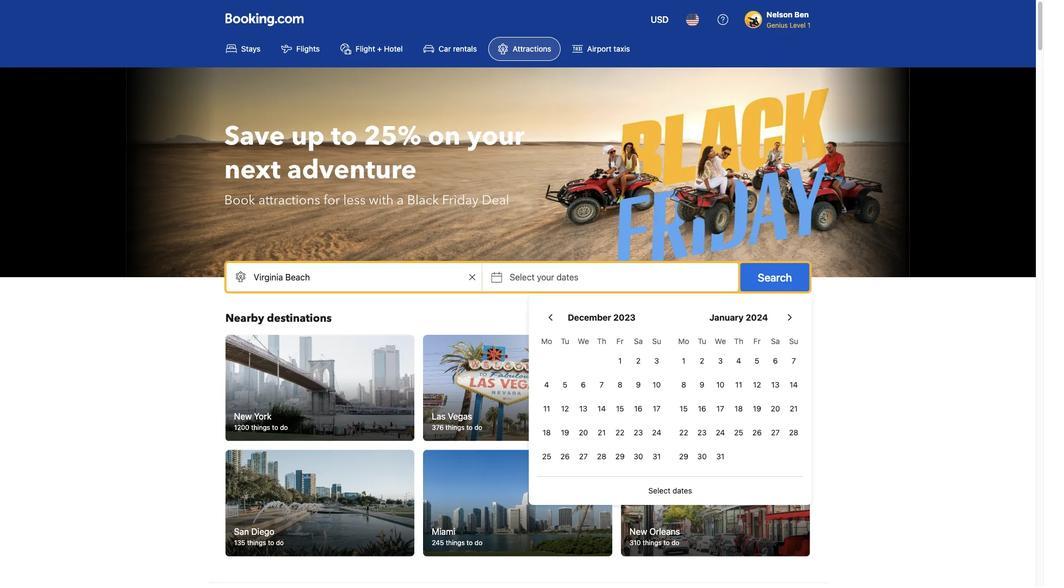 Task type: vqa. For each thing, say whether or not it's contained in the screenshot.


Task type: locate. For each thing, give the bounding box(es) containing it.
to inside key west 118 things to do
[[663, 424, 669, 432]]

2 10 from the left
[[717, 381, 725, 390]]

2 23 from the left
[[698, 428, 707, 437]]

2 17 from the left
[[717, 405, 725, 414]]

31 for the 31 checkbox
[[653, 452, 661, 461]]

th
[[597, 337, 607, 346], [735, 337, 744, 346]]

26 inside checkbox
[[753, 428, 762, 437]]

1 horizontal spatial 26
[[753, 428, 762, 437]]

2 right 1 option
[[636, 357, 641, 366]]

8 for 8 option
[[682, 381, 687, 390]]

1 left 2 january 2024 checkbox on the bottom of the page
[[682, 357, 686, 366]]

22 inside option
[[616, 428, 625, 437]]

3 inside checkbox
[[718, 357, 723, 366]]

7 inside 7 'checkbox'
[[600, 381, 604, 390]]

1 23 from the left
[[634, 428, 643, 437]]

0 horizontal spatial 4
[[545, 381, 549, 390]]

20 inside option
[[771, 405, 780, 414]]

4 inside checkbox
[[545, 381, 549, 390]]

1 horizontal spatial mo
[[679, 337, 690, 346]]

13 inside option
[[580, 405, 588, 414]]

0 horizontal spatial 6
[[581, 381, 586, 390]]

26 right 25 january 2024 checkbox
[[753, 428, 762, 437]]

15 January 2024 checkbox
[[675, 398, 693, 420]]

1 horizontal spatial new
[[630, 527, 648, 537]]

16
[[635, 405, 643, 414], [698, 405, 707, 414]]

0 vertical spatial your
[[467, 119, 525, 154]]

30 inside 30 option
[[698, 452, 707, 461]]

su for 2023
[[653, 337, 662, 346]]

stays link
[[217, 37, 270, 61]]

0 horizontal spatial 3
[[655, 357, 659, 366]]

1 15 from the left
[[616, 405, 624, 414]]

0 horizontal spatial 11
[[544, 405, 550, 414]]

1 horizontal spatial fr
[[754, 337, 761, 346]]

do inside key west 118 things to do
[[671, 424, 679, 432]]

do inside new orleans 310 things to do
[[672, 539, 680, 547]]

3 January 2024 checkbox
[[712, 350, 730, 372]]

sa
[[634, 337, 643, 346], [771, 337, 780, 346]]

18 inside option
[[543, 428, 551, 437]]

do inside san diego 135 things to do
[[276, 539, 284, 547]]

2 su from the left
[[790, 337, 799, 346]]

1 horizontal spatial 23
[[698, 428, 707, 437]]

24 right 23 option
[[716, 428, 725, 437]]

1 10 from the left
[[653, 381, 661, 390]]

245
[[432, 539, 444, 547]]

30
[[634, 452, 643, 461], [698, 452, 707, 461]]

1 3 from the left
[[655, 357, 659, 366]]

1200
[[234, 424, 249, 432]]

0 vertical spatial 14
[[790, 381, 798, 390]]

10 right 9 january 2024 checkbox
[[717, 381, 725, 390]]

to down west
[[663, 424, 669, 432]]

28 inside option
[[790, 428, 799, 437]]

things inside new orleans 310 things to do
[[643, 539, 662, 547]]

14 right 13 december 2023 option
[[598, 405, 606, 414]]

december
[[568, 313, 612, 323]]

0 horizontal spatial 10
[[653, 381, 661, 390]]

1 horizontal spatial tu
[[698, 337, 707, 346]]

3
[[655, 357, 659, 366], [718, 357, 723, 366]]

2 inside option
[[636, 357, 641, 366]]

5 January 2024 checkbox
[[748, 350, 767, 372]]

21 January 2024 checkbox
[[785, 398, 803, 420]]

20 for 20 december 2023 'checkbox'
[[579, 428, 588, 437]]

airport taxis
[[588, 44, 630, 53]]

21 for 21 january 2024 option
[[790, 405, 798, 414]]

10 for 10 december 2023 option
[[653, 381, 661, 390]]

28 December 2023 checkbox
[[593, 446, 611, 468]]

things inside san diego 135 things to do
[[247, 539, 266, 547]]

21 for the 21 december 2023 checkbox
[[598, 428, 606, 437]]

11 right '10 january 2024' checkbox
[[736, 381, 743, 390]]

2 3 from the left
[[718, 357, 723, 366]]

1 vertical spatial 27
[[579, 452, 588, 461]]

1 vertical spatial 19
[[561, 428, 569, 437]]

31 inside checkbox
[[653, 452, 661, 461]]

su up the 3 option at the right
[[653, 337, 662, 346]]

things down york
[[251, 424, 270, 432]]

las
[[432, 411, 446, 422]]

23 for 23 option
[[698, 428, 707, 437]]

0 vertical spatial 6
[[773, 357, 778, 366]]

1 right level
[[808, 21, 811, 29]]

things right 310
[[643, 539, 662, 547]]

15 left 16 january 2024 checkbox
[[680, 405, 688, 414]]

2 8 from the left
[[682, 381, 687, 390]]

17 right 16 december 2023 checkbox
[[653, 405, 661, 414]]

26 December 2023 checkbox
[[556, 446, 575, 468]]

9 inside checkbox
[[700, 381, 705, 390]]

0 horizontal spatial mo
[[542, 337, 553, 346]]

27 right '26' 'option'
[[579, 452, 588, 461]]

su for 2024
[[790, 337, 799, 346]]

+
[[377, 44, 382, 53]]

1 grid from the left
[[538, 331, 666, 468]]

tu up 2 january 2024 checkbox on the bottom of the page
[[698, 337, 707, 346]]

a
[[397, 191, 404, 209]]

22
[[616, 428, 625, 437], [680, 428, 689, 437]]

22 inside checkbox
[[680, 428, 689, 437]]

1 horizontal spatial sa
[[771, 337, 780, 346]]

25 left 26 checkbox at the right
[[735, 428, 744, 437]]

nearby destinations
[[226, 311, 332, 326]]

1 22 from the left
[[616, 428, 625, 437]]

1 16 from the left
[[635, 405, 643, 414]]

1 2 from the left
[[636, 357, 641, 366]]

5 left 6 december 2023 option
[[563, 381, 568, 390]]

1 30 from the left
[[634, 452, 643, 461]]

15 for 15 december 2023 checkbox
[[616, 405, 624, 414]]

attractions
[[513, 44, 552, 53]]

4 for 4 december 2023 checkbox
[[545, 381, 549, 390]]

0 vertical spatial 28
[[790, 428, 799, 437]]

1 vertical spatial 4
[[545, 381, 549, 390]]

3 inside option
[[655, 357, 659, 366]]

to inside "new york 1200 things to do"
[[272, 424, 278, 432]]

7 December 2023 checkbox
[[593, 374, 611, 396]]

tu for december
[[561, 337, 570, 346]]

15
[[616, 405, 624, 414], [680, 405, 688, 414]]

1 inside nelson ben genius level 1
[[808, 21, 811, 29]]

20 right the 19 option
[[579, 428, 588, 437]]

30 right 29 january 2024 checkbox
[[698, 452, 707, 461]]

23 down key
[[634, 428, 643, 437]]

1 vertical spatial 18
[[543, 428, 551, 437]]

1 left 2 december 2023 option
[[619, 357, 622, 366]]

1 horizontal spatial 30
[[698, 452, 707, 461]]

1 8 from the left
[[618, 381, 623, 390]]

0 vertical spatial 21
[[790, 405, 798, 414]]

1 vertical spatial 11
[[544, 405, 550, 414]]

13 inside option
[[772, 381, 780, 390]]

0 vertical spatial 27
[[771, 428, 780, 437]]

0 horizontal spatial 21
[[598, 428, 606, 437]]

do right 376
[[475, 424, 483, 432]]

do
[[280, 424, 288, 432], [475, 424, 483, 432], [671, 424, 679, 432], [276, 539, 284, 547], [475, 539, 483, 547], [672, 539, 680, 547]]

1 17 from the left
[[653, 405, 661, 414]]

12 left 13 january 2024 option
[[754, 381, 761, 390]]

1 horizontal spatial 24
[[716, 428, 725, 437]]

1 vertical spatial your
[[537, 272, 555, 283]]

26
[[753, 428, 762, 437], [561, 452, 570, 461]]

do inside "new york 1200 things to do"
[[280, 424, 288, 432]]

sa for 2023
[[634, 337, 643, 346]]

2 24 from the left
[[716, 428, 725, 437]]

2 29 from the left
[[679, 452, 689, 461]]

airport
[[588, 44, 612, 53]]

31 right 30 option
[[717, 452, 725, 461]]

car rentals link
[[414, 37, 486, 61]]

1 sa from the left
[[634, 337, 643, 346]]

12 right '11 december 2023' option
[[561, 405, 569, 414]]

8
[[618, 381, 623, 390], [682, 381, 687, 390]]

1 vertical spatial 26
[[561, 452, 570, 461]]

25%
[[364, 119, 422, 154]]

3 for december 2023
[[655, 357, 659, 366]]

12 for 12 january 2024 option
[[754, 381, 761, 390]]

13 left 14 option
[[580, 405, 588, 414]]

things for new york
[[251, 424, 270, 432]]

1 vertical spatial 21
[[598, 428, 606, 437]]

1 horizontal spatial 8
[[682, 381, 687, 390]]

new
[[234, 411, 252, 422], [630, 527, 648, 537]]

1 tu from the left
[[561, 337, 570, 346]]

1 vertical spatial 5
[[563, 381, 568, 390]]

31
[[653, 452, 661, 461], [717, 452, 725, 461]]

24 inside option
[[716, 428, 725, 437]]

1 vertical spatial 25
[[542, 452, 552, 461]]

1 vertical spatial dates
[[673, 487, 692, 496]]

5
[[755, 357, 760, 366], [563, 381, 568, 390]]

21 right 20 december 2023 'checkbox'
[[598, 428, 606, 437]]

1 horizontal spatial 21
[[790, 405, 798, 414]]

24 January 2024 checkbox
[[712, 422, 730, 444]]

17 right 16 january 2024 checkbox
[[717, 405, 725, 414]]

2 December 2023 checkbox
[[630, 350, 648, 372]]

2 th from the left
[[735, 337, 744, 346]]

17 January 2024 checkbox
[[712, 398, 730, 420]]

0 vertical spatial 12
[[754, 381, 761, 390]]

30 for 30 december 2023 option
[[634, 452, 643, 461]]

1 fr from the left
[[617, 337, 624, 346]]

28 right 27 december 2023 option
[[597, 452, 607, 461]]

0 horizontal spatial th
[[597, 337, 607, 346]]

1 horizontal spatial 16
[[698, 405, 707, 414]]

19 right 18 option
[[561, 428, 569, 437]]

stays
[[241, 44, 261, 53]]

0 vertical spatial 18
[[735, 405, 743, 414]]

14 inside option
[[598, 405, 606, 414]]

5 right 4 january 2024 option
[[755, 357, 760, 366]]

th for january
[[735, 337, 744, 346]]

0 vertical spatial 25
[[735, 428, 744, 437]]

16 right 15 option
[[698, 405, 707, 414]]

21 right 20 option
[[790, 405, 798, 414]]

25
[[735, 428, 744, 437], [542, 452, 552, 461]]

to for new york
[[272, 424, 278, 432]]

16 inside checkbox
[[698, 405, 707, 414]]

9 for 9 january 2024 checkbox
[[700, 381, 705, 390]]

0 vertical spatial 19
[[753, 405, 762, 414]]

0 vertical spatial 26
[[753, 428, 762, 437]]

25 for 25 january 2024 checkbox
[[735, 428, 744, 437]]

dates up the december
[[557, 272, 579, 283]]

19 inside option
[[561, 428, 569, 437]]

new for new orleans
[[630, 527, 648, 537]]

29 right 28 december 2023 checkbox
[[616, 452, 625, 461]]

1 horizontal spatial 27
[[771, 428, 780, 437]]

8 December 2023 checkbox
[[611, 374, 630, 396]]

25 inside 25 december 2023 option
[[542, 452, 552, 461]]

0 horizontal spatial 2
[[636, 357, 641, 366]]

19 December 2023 checkbox
[[556, 422, 575, 444]]

do down orleans
[[672, 539, 680, 547]]

0 vertical spatial select
[[510, 272, 535, 283]]

do right 24 checkbox
[[671, 424, 679, 432]]

1 horizontal spatial 20
[[771, 405, 780, 414]]

4 inside option
[[737, 357, 742, 366]]

19
[[753, 405, 762, 414], [561, 428, 569, 437]]

31 for 31 option
[[717, 452, 725, 461]]

0 horizontal spatial grid
[[538, 331, 666, 468]]

23 January 2024 checkbox
[[693, 422, 712, 444]]

we up 3 checkbox
[[715, 337, 726, 346]]

7 January 2024 checkbox
[[785, 350, 803, 372]]

things inside "new york 1200 things to do"
[[251, 424, 270, 432]]

20 right "19" 'option'
[[771, 405, 780, 414]]

3 right 2 december 2023 option
[[655, 357, 659, 366]]

0 horizontal spatial 15
[[616, 405, 624, 414]]

1 24 from the left
[[652, 428, 662, 437]]

th for december
[[597, 337, 607, 346]]

1 we from the left
[[578, 337, 589, 346]]

0 horizontal spatial new
[[234, 411, 252, 422]]

0 horizontal spatial 19
[[561, 428, 569, 437]]

do right the 135
[[276, 539, 284, 547]]

25 January 2024 checkbox
[[730, 422, 748, 444]]

30 right 29 december 2023 option
[[634, 452, 643, 461]]

8 inside checkbox
[[618, 381, 623, 390]]

13
[[772, 381, 780, 390], [580, 405, 588, 414]]

1 December 2023 checkbox
[[611, 350, 630, 372]]

0 horizontal spatial 26
[[561, 452, 570, 461]]

2 31 from the left
[[717, 452, 725, 461]]

dates down 29 january 2024 checkbox
[[673, 487, 692, 496]]

1 horizontal spatial 6
[[773, 357, 778, 366]]

0 horizontal spatial 23
[[634, 428, 643, 437]]

17 inside 17 december 2023 option
[[653, 405, 661, 414]]

9 right 8 option
[[700, 381, 705, 390]]

Where are you going? search field
[[227, 263, 482, 292]]

select for select dates
[[649, 487, 671, 496]]

save up to 25% on your next adventure book attractions for less with a black friday deal
[[224, 119, 525, 209]]

0 horizontal spatial your
[[467, 119, 525, 154]]

to inside new orleans 310 things to do
[[664, 539, 670, 547]]

1 horizontal spatial 4
[[737, 357, 742, 366]]

1 vertical spatial 12
[[561, 405, 569, 414]]

mo up 4 december 2023 checkbox
[[542, 337, 553, 346]]

24 down west
[[652, 428, 662, 437]]

30 January 2024 checkbox
[[693, 446, 712, 468]]

16 inside checkbox
[[635, 405, 643, 414]]

new for new york
[[234, 411, 252, 422]]

24 for 24 checkbox
[[652, 428, 662, 437]]

29 inside 29 january 2024 checkbox
[[679, 452, 689, 461]]

1 horizontal spatial 28
[[790, 428, 799, 437]]

29
[[616, 452, 625, 461], [679, 452, 689, 461]]

to right the 1200 in the left bottom of the page
[[272, 424, 278, 432]]

9 inside option
[[636, 381, 641, 390]]

26 right 25 december 2023 option
[[561, 452, 570, 461]]

1 horizontal spatial 12
[[754, 381, 761, 390]]

we down the december
[[578, 337, 589, 346]]

14 right 13 january 2024 option
[[790, 381, 798, 390]]

fr up 1 option
[[617, 337, 624, 346]]

2 22 from the left
[[680, 428, 689, 437]]

0 vertical spatial 13
[[772, 381, 780, 390]]

0 horizontal spatial 29
[[616, 452, 625, 461]]

118
[[630, 424, 640, 432]]

5 inside option
[[755, 357, 760, 366]]

9 January 2024 checkbox
[[693, 374, 712, 396]]

23 inside option
[[698, 428, 707, 437]]

su up the 7 checkbox
[[790, 337, 799, 346]]

do for las vegas
[[475, 424, 483, 432]]

14 for 14 january 2024 checkbox
[[790, 381, 798, 390]]

24 December 2023 checkbox
[[648, 422, 666, 444]]

11
[[736, 381, 743, 390], [544, 405, 550, 414]]

26 for '26' 'option'
[[561, 452, 570, 461]]

28
[[790, 428, 799, 437], [597, 452, 607, 461]]

2 we from the left
[[715, 337, 726, 346]]

10 right 9 option
[[653, 381, 661, 390]]

fr
[[617, 337, 624, 346], [754, 337, 761, 346]]

1 th from the left
[[597, 337, 607, 346]]

28 right 27 january 2024 checkbox
[[790, 428, 799, 437]]

1 29 from the left
[[616, 452, 625, 461]]

to
[[331, 119, 358, 154], [272, 424, 278, 432], [467, 424, 473, 432], [663, 424, 669, 432], [268, 539, 274, 547], [467, 539, 473, 547], [664, 539, 670, 547]]

20 inside 'checkbox'
[[579, 428, 588, 437]]

23 right 22 checkbox
[[698, 428, 707, 437]]

15 right 14 option
[[616, 405, 624, 414]]

things inside miami 245 things to do
[[446, 539, 465, 547]]

0 horizontal spatial 17
[[653, 405, 661, 414]]

20 January 2024 checkbox
[[767, 398, 785, 420]]

2 sa from the left
[[771, 337, 780, 346]]

5 inside option
[[563, 381, 568, 390]]

new inside new orleans 310 things to do
[[630, 527, 648, 537]]

1 mo from the left
[[542, 337, 553, 346]]

2 tu from the left
[[698, 337, 707, 346]]

your
[[467, 119, 525, 154], [537, 272, 555, 283]]

sa for 2024
[[771, 337, 780, 346]]

29 inside 29 december 2023 option
[[616, 452, 625, 461]]

8 right 7 'checkbox'
[[618, 381, 623, 390]]

1 vertical spatial 13
[[580, 405, 588, 414]]

new up 310
[[630, 527, 648, 537]]

6 right 5 december 2023 option
[[581, 381, 586, 390]]

10 inside checkbox
[[717, 381, 725, 390]]

3 right 2 january 2024 checkbox on the bottom of the page
[[718, 357, 723, 366]]

30 December 2023 checkbox
[[630, 446, 648, 468]]

1 horizontal spatial 11
[[736, 381, 743, 390]]

las vegas image
[[423, 335, 613, 442]]

things
[[251, 424, 270, 432], [446, 424, 465, 432], [642, 424, 661, 432], [247, 539, 266, 547], [446, 539, 465, 547], [643, 539, 662, 547]]

things down vegas
[[446, 424, 465, 432]]

21 inside checkbox
[[598, 428, 606, 437]]

25 inside 25 january 2024 checkbox
[[735, 428, 744, 437]]

0 horizontal spatial 30
[[634, 452, 643, 461]]

to right up
[[331, 119, 358, 154]]

nearby
[[226, 311, 264, 326]]

17
[[653, 405, 661, 414], [717, 405, 725, 414]]

24
[[652, 428, 662, 437], [716, 428, 725, 437]]

1 horizontal spatial 2
[[700, 357, 705, 366]]

1 horizontal spatial 18
[[735, 405, 743, 414]]

0 horizontal spatial 18
[[543, 428, 551, 437]]

0 vertical spatial new
[[234, 411, 252, 422]]

7 left 8 december 2023 checkbox
[[600, 381, 604, 390]]

17 inside 17 checkbox
[[717, 405, 725, 414]]

1 horizontal spatial 29
[[679, 452, 689, 461]]

2 15 from the left
[[680, 405, 688, 414]]

1 horizontal spatial 17
[[717, 405, 725, 414]]

sa up 2 december 2023 option
[[634, 337, 643, 346]]

7 right "6 january 2024" option
[[792, 357, 796, 366]]

things inside las vegas 376 things to do
[[446, 424, 465, 432]]

3 for january 2024
[[718, 357, 723, 366]]

11 for '11 december 2023' option
[[544, 405, 550, 414]]

0 vertical spatial 11
[[736, 381, 743, 390]]

do for new york
[[280, 424, 288, 432]]

1 horizontal spatial th
[[735, 337, 744, 346]]

0 horizontal spatial 27
[[579, 452, 588, 461]]

january 2024
[[710, 313, 769, 323]]

19 inside 'option'
[[753, 405, 762, 414]]

to inside save up to 25% on your next adventure book attractions for less with a black friday deal
[[331, 119, 358, 154]]

15 inside checkbox
[[616, 405, 624, 414]]

1 horizontal spatial su
[[790, 337, 799, 346]]

1 vertical spatial 7
[[600, 381, 604, 390]]

things for key west
[[642, 424, 661, 432]]

1 horizontal spatial 1
[[682, 357, 686, 366]]

1 9 from the left
[[636, 381, 641, 390]]

11 left '12' option
[[544, 405, 550, 414]]

18 for 18 january 2024 checkbox
[[735, 405, 743, 414]]

to inside las vegas 376 things to do
[[467, 424, 473, 432]]

27 for 27 january 2024 checkbox
[[771, 428, 780, 437]]

21
[[790, 405, 798, 414], [598, 428, 606, 437]]

14
[[790, 381, 798, 390], [598, 405, 606, 414]]

23 inside checkbox
[[634, 428, 643, 437]]

18
[[735, 405, 743, 414], [543, 428, 551, 437]]

do right 245
[[475, 539, 483, 547]]

18 left the 19 option
[[543, 428, 551, 437]]

13 right 12 january 2024 option
[[772, 381, 780, 390]]

30 inside 30 december 2023 option
[[634, 452, 643, 461]]

things down diego
[[247, 539, 266, 547]]

22 left 23 option
[[680, 428, 689, 437]]

mo up 1 option
[[679, 337, 690, 346]]

to down vegas
[[467, 424, 473, 432]]

things down west
[[642, 424, 661, 432]]

fr for 2024
[[754, 337, 761, 346]]

20
[[771, 405, 780, 414], [579, 428, 588, 437]]

31 inside option
[[717, 452, 725, 461]]

4 January 2024 checkbox
[[730, 350, 748, 372]]

grid
[[538, 331, 666, 468], [675, 331, 803, 468]]

1 vertical spatial 20
[[579, 428, 588, 437]]

24 inside checkbox
[[652, 428, 662, 437]]

7 for 7 'checkbox'
[[600, 381, 604, 390]]

8 left 9 january 2024 checkbox
[[682, 381, 687, 390]]

th down december 2023
[[597, 337, 607, 346]]

to down diego
[[268, 539, 274, 547]]

22 left 118
[[616, 428, 625, 437]]

0 vertical spatial 20
[[771, 405, 780, 414]]

18 inside checkbox
[[735, 405, 743, 414]]

7 for the 7 checkbox
[[792, 357, 796, 366]]

27 inside checkbox
[[771, 428, 780, 437]]

27 inside option
[[579, 452, 588, 461]]

10 December 2023 checkbox
[[648, 374, 666, 396]]

25 left '26' 'option'
[[542, 452, 552, 461]]

usd button
[[645, 7, 676, 33]]

th up 4 january 2024 option
[[735, 337, 744, 346]]

to for san diego
[[268, 539, 274, 547]]

2 left 3 checkbox
[[700, 357, 705, 366]]

9 right 8 december 2023 checkbox
[[636, 381, 641, 390]]

things inside key west 118 things to do
[[642, 424, 661, 432]]

sa up "6 january 2024" option
[[771, 337, 780, 346]]

27 right 26 checkbox at the right
[[771, 428, 780, 437]]

26 inside 'option'
[[561, 452, 570, 461]]

15 inside option
[[680, 405, 688, 414]]

1 vertical spatial 28
[[597, 452, 607, 461]]

2 2 from the left
[[700, 357, 705, 366]]

0 horizontal spatial 12
[[561, 405, 569, 414]]

10 inside option
[[653, 381, 661, 390]]

12
[[754, 381, 761, 390], [561, 405, 569, 414]]

new up the 1200 in the left bottom of the page
[[234, 411, 252, 422]]

to inside san diego 135 things to do
[[268, 539, 274, 547]]

0 horizontal spatial 31
[[653, 452, 661, 461]]

2 January 2024 checkbox
[[693, 350, 712, 372]]

dates
[[557, 272, 579, 283], [673, 487, 692, 496]]

8 January 2024 checkbox
[[675, 374, 693, 396]]

29 left 30 option
[[679, 452, 689, 461]]

4 right 3 checkbox
[[737, 357, 742, 366]]

13 December 2023 checkbox
[[575, 398, 593, 420]]

do inside las vegas 376 things to do
[[475, 424, 483, 432]]

1 January 2024 checkbox
[[675, 350, 693, 372]]

27
[[771, 428, 780, 437], [579, 452, 588, 461]]

new inside "new york 1200 things to do"
[[234, 411, 252, 422]]

to down orleans
[[664, 539, 670, 547]]

2 mo from the left
[[679, 337, 690, 346]]

2 30 from the left
[[698, 452, 707, 461]]

grid for january
[[675, 331, 803, 468]]

black
[[407, 191, 439, 209]]

1 horizontal spatial we
[[715, 337, 726, 346]]

31 December 2023 checkbox
[[648, 446, 666, 468]]

2 grid from the left
[[675, 331, 803, 468]]

tu down the december
[[561, 337, 570, 346]]

0 horizontal spatial select
[[510, 272, 535, 283]]

6 for "6 january 2024" option
[[773, 357, 778, 366]]

10
[[653, 381, 661, 390], [717, 381, 725, 390]]

4
[[737, 357, 742, 366], [545, 381, 549, 390]]

1 horizontal spatial select
[[649, 487, 671, 496]]

8 inside option
[[682, 381, 687, 390]]

fr up 5 january 2024 option
[[754, 337, 761, 346]]

2 9 from the left
[[700, 381, 705, 390]]

las vegas 376 things to do
[[432, 411, 483, 432]]

21 inside option
[[790, 405, 798, 414]]

26 January 2024 checkbox
[[748, 422, 767, 444]]

0 horizontal spatial 9
[[636, 381, 641, 390]]

flight + hotel link
[[331, 37, 412, 61]]

2 16 from the left
[[698, 405, 707, 414]]

0 horizontal spatial 24
[[652, 428, 662, 437]]

1 horizontal spatial 5
[[755, 357, 760, 366]]

we
[[578, 337, 589, 346], [715, 337, 726, 346]]

do right the 1200 in the left bottom of the page
[[280, 424, 288, 432]]

23
[[634, 428, 643, 437], [698, 428, 707, 437]]

0 horizontal spatial 28
[[597, 452, 607, 461]]

14 inside checkbox
[[790, 381, 798, 390]]

6
[[773, 357, 778, 366], [581, 381, 586, 390]]

to for las vegas
[[467, 424, 473, 432]]

select
[[510, 272, 535, 283], [649, 487, 671, 496]]

16 for 16 december 2023 checkbox
[[635, 405, 643, 414]]

0 horizontal spatial 8
[[618, 381, 623, 390]]

0 horizontal spatial su
[[653, 337, 662, 346]]

2 horizontal spatial 1
[[808, 21, 811, 29]]

2024
[[746, 313, 769, 323]]

diego
[[251, 527, 274, 537]]

1 su from the left
[[653, 337, 662, 346]]

5 for 5 january 2024 option
[[755, 357, 760, 366]]

8 for 8 december 2023 checkbox
[[618, 381, 623, 390]]

7
[[792, 357, 796, 366], [600, 381, 604, 390]]

2 inside checkbox
[[700, 357, 705, 366]]

6 right 5 january 2024 option
[[773, 357, 778, 366]]

22 for 22 option at bottom right
[[616, 428, 625, 437]]

18 right 17 checkbox
[[735, 405, 743, 414]]

23 December 2023 checkbox
[[630, 422, 648, 444]]

1 vertical spatial 14
[[598, 405, 606, 414]]

orleans
[[650, 527, 680, 537]]

2 fr from the left
[[754, 337, 761, 346]]

to right 245
[[467, 539, 473, 547]]

1 31 from the left
[[653, 452, 661, 461]]

19 right 18 january 2024 checkbox
[[753, 405, 762, 414]]

0 vertical spatial 4
[[737, 357, 742, 366]]

0 horizontal spatial fr
[[617, 337, 624, 346]]

27 January 2024 checkbox
[[767, 422, 785, 444]]

16 right 15 december 2023 checkbox
[[635, 405, 643, 414]]

29 January 2024 checkbox
[[675, 446, 693, 468]]

things down miami
[[446, 539, 465, 547]]

1 vertical spatial 6
[[581, 381, 586, 390]]

28 inside checkbox
[[597, 452, 607, 461]]

4 left 5 december 2023 option
[[545, 381, 549, 390]]

0 vertical spatial 7
[[792, 357, 796, 366]]

1 horizontal spatial 9
[[700, 381, 705, 390]]

7 inside the 7 checkbox
[[792, 357, 796, 366]]

0 horizontal spatial 7
[[600, 381, 604, 390]]

31 right 30 december 2023 option
[[653, 452, 661, 461]]



Task type: describe. For each thing, give the bounding box(es) containing it.
key west 118 things to do
[[630, 411, 679, 432]]

13 for 13 december 2023 option
[[580, 405, 588, 414]]

miami
[[432, 527, 456, 537]]

select dates
[[649, 487, 692, 496]]

22 January 2024 checkbox
[[675, 422, 693, 444]]

deal
[[482, 191, 510, 209]]

310
[[630, 539, 641, 547]]

we for january
[[715, 337, 726, 346]]

san diego image
[[226, 450, 415, 557]]

23 for 23 checkbox
[[634, 428, 643, 437]]

things for san diego
[[247, 539, 266, 547]]

6 December 2023 checkbox
[[575, 374, 593, 396]]

11 December 2023 checkbox
[[538, 398, 556, 420]]

your inside save up to 25% on your next adventure book attractions for less with a black friday deal
[[467, 119, 525, 154]]

14 January 2024 checkbox
[[785, 374, 803, 396]]

1 horizontal spatial dates
[[673, 487, 692, 496]]

tu for january
[[698, 337, 707, 346]]

17 December 2023 checkbox
[[648, 398, 666, 420]]

usd
[[651, 14, 669, 25]]

13 January 2024 checkbox
[[767, 374, 785, 396]]

11 January 2024 checkbox
[[730, 374, 748, 396]]

16 December 2023 checkbox
[[630, 398, 648, 420]]

5 December 2023 checkbox
[[556, 374, 575, 396]]

do inside miami 245 things to do
[[475, 539, 483, 547]]

friday
[[442, 191, 479, 209]]

select for select your dates
[[510, 272, 535, 283]]

135
[[234, 539, 245, 547]]

376
[[432, 424, 444, 432]]

key
[[630, 411, 644, 422]]

things for new orleans
[[643, 539, 662, 547]]

booking.com image
[[226, 13, 304, 26]]

22 for 22 checkbox
[[680, 428, 689, 437]]

december 2023
[[568, 313, 636, 323]]

genius
[[767, 21, 788, 29]]

search
[[758, 271, 792, 284]]

attractions
[[259, 191, 320, 209]]

new york image
[[226, 335, 415, 442]]

19 for the 19 option
[[561, 428, 569, 437]]

level
[[790, 21, 806, 29]]

ben
[[795, 10, 809, 19]]

17 for 17 december 2023 option at the right of the page
[[653, 405, 661, 414]]

with
[[369, 191, 394, 209]]

new york 1200 things to do
[[234, 411, 288, 432]]

29 December 2023 checkbox
[[611, 446, 630, 468]]

29 for 29 january 2024 checkbox
[[679, 452, 689, 461]]

your account menu nelson ben genius level 1 element
[[745, 5, 815, 30]]

next
[[224, 152, 281, 188]]

21 December 2023 checkbox
[[593, 422, 611, 444]]

20 December 2023 checkbox
[[575, 422, 593, 444]]

taxis
[[614, 44, 630, 53]]

28 January 2024 checkbox
[[785, 422, 803, 444]]

up
[[292, 119, 325, 154]]

2 for december 2023
[[636, 357, 641, 366]]

january
[[710, 313, 744, 323]]

3 December 2023 checkbox
[[648, 350, 666, 372]]

12 for '12' option
[[561, 405, 569, 414]]

mo for january
[[679, 337, 690, 346]]

grid for december
[[538, 331, 666, 468]]

16 January 2024 checkbox
[[693, 398, 712, 420]]

27 for 27 december 2023 option
[[579, 452, 588, 461]]

new orleans image
[[621, 450, 810, 557]]

miami image
[[423, 450, 613, 557]]

28 for 28 december 2023 checkbox
[[597, 452, 607, 461]]

flight
[[356, 44, 375, 53]]

12 December 2023 checkbox
[[556, 398, 575, 420]]

save
[[224, 119, 285, 154]]

nelson
[[767, 10, 793, 19]]

4 December 2023 checkbox
[[538, 374, 556, 396]]

for
[[324, 191, 340, 209]]

6 for 6 december 2023 option
[[581, 381, 586, 390]]

18 for 18 option
[[543, 428, 551, 437]]

to for new orleans
[[664, 539, 670, 547]]

18 January 2024 checkbox
[[730, 398, 748, 420]]

san diego 135 things to do
[[234, 527, 284, 547]]

5 for 5 december 2023 option
[[563, 381, 568, 390]]

16 for 16 january 2024 checkbox
[[698, 405, 707, 414]]

miami 245 things to do
[[432, 527, 483, 547]]

2 for january 2024
[[700, 357, 705, 366]]

select your dates
[[510, 272, 579, 283]]

less
[[343, 191, 366, 209]]

25 December 2023 checkbox
[[538, 446, 556, 468]]

to inside miami 245 things to do
[[467, 539, 473, 547]]

10 January 2024 checkbox
[[712, 374, 730, 396]]

17 for 17 checkbox
[[717, 405, 725, 414]]

york
[[254, 411, 272, 422]]

9 December 2023 checkbox
[[630, 374, 648, 396]]

do for key west
[[671, 424, 679, 432]]

20 for 20 option
[[771, 405, 780, 414]]

24 for 24 option
[[716, 428, 725, 437]]

15 for 15 option
[[680, 405, 688, 414]]

6 January 2024 checkbox
[[767, 350, 785, 372]]

10 for '10 january 2024' checkbox
[[717, 381, 725, 390]]

19 for "19" 'option'
[[753, 405, 762, 414]]

25 for 25 december 2023 option
[[542, 452, 552, 461]]

fr for 2023
[[617, 337, 624, 346]]

29 for 29 december 2023 option
[[616, 452, 625, 461]]

destinations
[[267, 311, 332, 326]]

adventure
[[287, 152, 417, 188]]

14 December 2023 checkbox
[[593, 398, 611, 420]]

28 for 28 january 2024 option
[[790, 428, 799, 437]]

do for san diego
[[276, 539, 284, 547]]

do for new orleans
[[672, 539, 680, 547]]

car
[[439, 44, 451, 53]]

on
[[428, 119, 461, 154]]

vegas
[[448, 411, 472, 422]]

flights link
[[272, 37, 329, 61]]

new orleans 310 things to do
[[630, 527, 680, 547]]

flights
[[296, 44, 320, 53]]

26 for 26 checkbox at the right
[[753, 428, 762, 437]]

attractions link
[[489, 37, 561, 61]]

nelson ben genius level 1
[[767, 10, 811, 29]]

19 January 2024 checkbox
[[748, 398, 767, 420]]

key west image
[[621, 335, 810, 442]]

18 December 2023 checkbox
[[538, 422, 556, 444]]

car rentals
[[439, 44, 477, 53]]

13 for 13 january 2024 option
[[772, 381, 780, 390]]

27 December 2023 checkbox
[[575, 446, 593, 468]]

flight + hotel
[[356, 44, 403, 53]]

mo for december
[[542, 337, 553, 346]]

31 January 2024 checkbox
[[712, 446, 730, 468]]

rentals
[[453, 44, 477, 53]]

1 for january 2024
[[682, 357, 686, 366]]

to for key west
[[663, 424, 669, 432]]

things for las vegas
[[446, 424, 465, 432]]

9 for 9 option
[[636, 381, 641, 390]]

we for december
[[578, 337, 589, 346]]

west
[[647, 411, 667, 422]]

30 for 30 option
[[698, 452, 707, 461]]

22 December 2023 checkbox
[[611, 422, 630, 444]]

11 for 11 option
[[736, 381, 743, 390]]

search button
[[741, 263, 810, 292]]

1 for december 2023
[[619, 357, 622, 366]]

0 vertical spatial dates
[[557, 272, 579, 283]]

san
[[234, 527, 249, 537]]

15 December 2023 checkbox
[[611, 398, 630, 420]]

2023
[[614, 313, 636, 323]]

14 for 14 option
[[598, 405, 606, 414]]

book
[[224, 191, 255, 209]]

4 for 4 january 2024 option
[[737, 357, 742, 366]]

hotel
[[384, 44, 403, 53]]

airport taxis link
[[563, 37, 640, 61]]

12 January 2024 checkbox
[[748, 374, 767, 396]]



